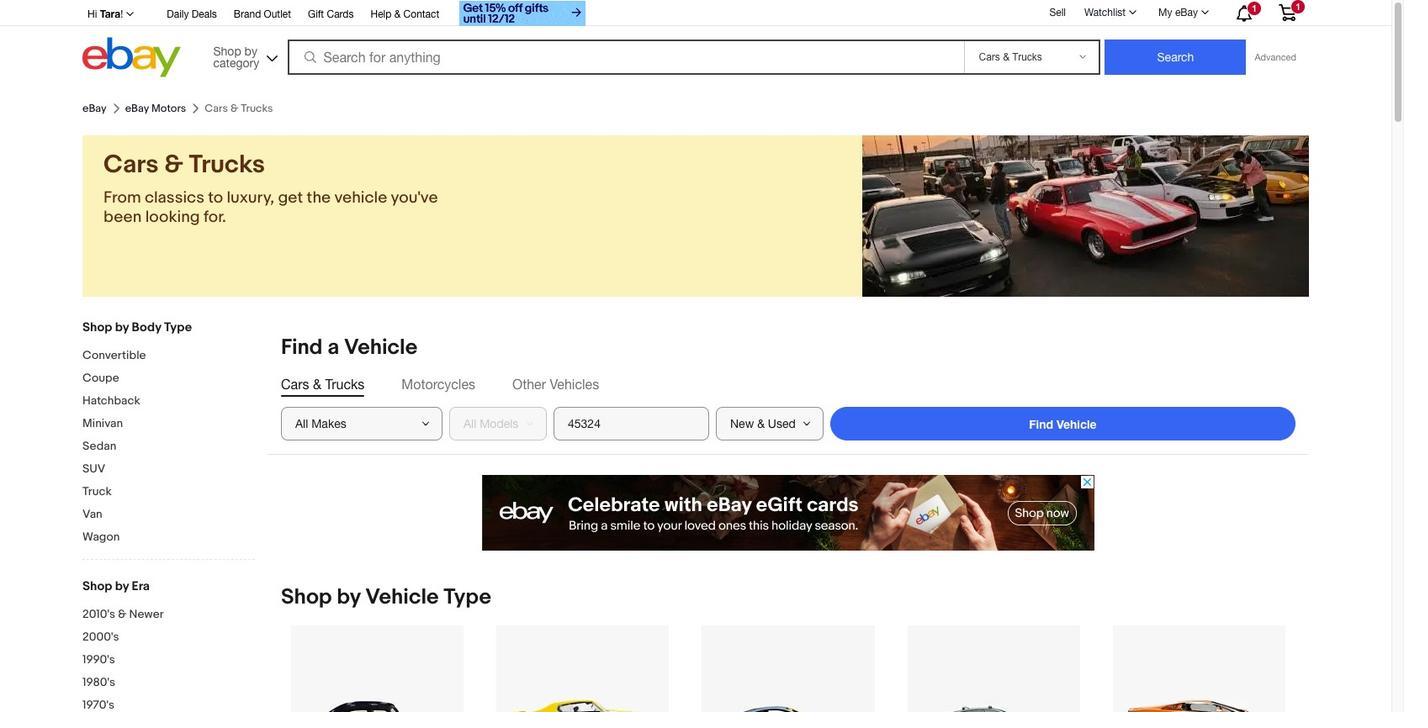 Task type: locate. For each thing, give the bounding box(es) containing it.
you've
[[391, 188, 438, 208]]

vehicle inside button
[[1057, 417, 1097, 431]]

& right 2010's
[[118, 608, 127, 622]]

1980's
[[82, 676, 115, 690]]

& for help & contact
[[394, 8, 401, 20]]

shop by category banner
[[78, 0, 1309, 82]]

0 vertical spatial trucks
[[189, 150, 265, 180]]

find
[[281, 335, 323, 361], [1029, 417, 1054, 431]]

1
[[1296, 2, 1301, 12], [1252, 3, 1257, 13]]

shop by era
[[82, 579, 150, 595]]

find vehicle
[[1029, 417, 1097, 431]]

0 vertical spatial vehicle
[[344, 335, 418, 361]]

& down find a vehicle
[[313, 377, 321, 392]]

been
[[103, 208, 142, 227]]

0 horizontal spatial ebay
[[82, 102, 107, 115]]

cars down find a vehicle
[[281, 377, 309, 392]]

brand outlet link
[[234, 6, 291, 24]]

trucks inside cars & trucks from classics to luxury, get the vehicle you've been looking for.
[[189, 150, 265, 180]]

cars
[[103, 150, 159, 180], [281, 377, 309, 392]]

suv link
[[82, 462, 255, 478]]

& inside cars & trucks from classics to luxury, get the vehicle you've been looking for.
[[164, 150, 183, 180]]

1 vertical spatial trucks
[[325, 377, 365, 392]]

the
[[307, 188, 331, 208]]

tab list inside main content
[[281, 375, 1296, 394]]

convertible coupe hatchback minivan sedan suv truck van wagon
[[82, 348, 146, 544]]

1 left '1' link
[[1252, 3, 1257, 13]]

shop by category button
[[206, 37, 281, 74]]

outlet
[[264, 8, 291, 20]]

main content
[[268, 321, 1309, 713]]

type
[[164, 320, 192, 336], [444, 585, 491, 611]]

1 vertical spatial find
[[1029, 417, 1054, 431]]

1 for the 1 dropdown button
[[1252, 3, 1257, 13]]

ebay motors link
[[125, 102, 186, 115]]

!
[[120, 8, 123, 20]]

cars inside cars & trucks from classics to luxury, get the vehicle you've been looking for.
[[103, 150, 159, 180]]

1 horizontal spatial ebay
[[125, 102, 149, 115]]

main content containing find a vehicle
[[268, 321, 1309, 713]]

shop by vehicle type
[[281, 585, 491, 611]]

vehicle for find a vehicle
[[344, 335, 418, 361]]

body
[[132, 320, 161, 336]]

coupe
[[82, 371, 119, 385]]

0 vertical spatial cars
[[103, 150, 159, 180]]

2010's
[[82, 608, 115, 622]]

shop inside shop by category
[[213, 44, 241, 58]]

1 right the 1 dropdown button
[[1296, 2, 1301, 12]]

1 vertical spatial vehicle
[[1057, 417, 1097, 431]]

truck link
[[82, 485, 255, 501]]

by inside shop by category
[[245, 44, 257, 58]]

type inside main content
[[444, 585, 491, 611]]

find for find a vehicle
[[281, 335, 323, 361]]

& inside tab list
[[313, 377, 321, 392]]

gift cards
[[308, 8, 354, 20]]

shop for shop by era
[[82, 579, 112, 595]]

ebay left ebay motors
[[82, 102, 107, 115]]

1 link
[[1269, 0, 1307, 24]]

van link
[[82, 507, 255, 523]]

shop
[[213, 44, 241, 58], [82, 320, 112, 336], [82, 579, 112, 595], [281, 585, 332, 611]]

trucks inside tab list
[[325, 377, 365, 392]]

help & contact link
[[371, 6, 439, 24]]

0 horizontal spatial 1
[[1252, 3, 1257, 13]]

shop inside main content
[[281, 585, 332, 611]]

1 inside dropdown button
[[1252, 3, 1257, 13]]

ebay
[[1175, 7, 1198, 19], [82, 102, 107, 115], [125, 102, 149, 115]]

trucks
[[189, 150, 265, 180], [325, 377, 365, 392]]

ebay inside account navigation
[[1175, 7, 1198, 19]]

1 horizontal spatial find
[[1029, 417, 1054, 431]]

1 horizontal spatial 1
[[1296, 2, 1301, 12]]

trucks up the to
[[189, 150, 265, 180]]

none submit inside shop by category banner
[[1105, 40, 1247, 75]]

sedan
[[82, 439, 116, 454]]

motorcycles
[[402, 377, 475, 392]]

era
[[132, 579, 150, 595]]

None submit
[[1105, 40, 1247, 75]]

from
[[103, 188, 141, 208]]

cards
[[327, 8, 354, 20]]

luxury,
[[227, 188, 274, 208]]

my ebay link
[[1150, 3, 1217, 23]]

wagon
[[82, 530, 120, 544]]

2 vertical spatial vehicle
[[365, 585, 439, 611]]

vehicle
[[344, 335, 418, 361], [1057, 417, 1097, 431], [365, 585, 439, 611]]

2000's link
[[82, 630, 255, 646]]

cars & trucks from classics to luxury, get the vehicle you've been looking for.
[[103, 150, 438, 227]]

0 horizontal spatial cars
[[103, 150, 159, 180]]

by for body
[[115, 320, 129, 336]]

cars for cars & trucks
[[281, 377, 309, 392]]

sell
[[1050, 6, 1066, 18]]

& inside 2010's & newer 2000's 1990's 1980's
[[118, 608, 127, 622]]

by for category
[[245, 44, 257, 58]]

0 vertical spatial type
[[164, 320, 192, 336]]

ebay right my
[[1175, 7, 1198, 19]]

by inside main content
[[337, 585, 361, 611]]

1 vertical spatial type
[[444, 585, 491, 611]]

& up classics
[[164, 150, 183, 180]]

daily
[[167, 8, 189, 20]]

category
[[213, 56, 259, 69]]

find inside button
[[1029, 417, 1054, 431]]

for.
[[204, 208, 226, 227]]

0 horizontal spatial find
[[281, 335, 323, 361]]

list
[[268, 625, 1309, 713]]

1 horizontal spatial type
[[444, 585, 491, 611]]

find vehicle button
[[831, 407, 1296, 441]]

cars inside tab list
[[281, 377, 309, 392]]

0 vertical spatial find
[[281, 335, 323, 361]]

& right help at top
[[394, 8, 401, 20]]

& for cars & trucks from classics to luxury, get the vehicle you've been looking for.
[[164, 150, 183, 180]]

ebay motors
[[125, 102, 186, 115]]

trucks down find a vehicle
[[325, 377, 365, 392]]

find a vehicle
[[281, 335, 418, 361]]

vehicle for shop by vehicle type
[[365, 585, 439, 611]]

tab list containing cars & trucks
[[281, 375, 1296, 394]]

ebay left motors
[[125, 102, 149, 115]]

1 vertical spatial cars
[[281, 377, 309, 392]]

& inside account navigation
[[394, 8, 401, 20]]

1 horizontal spatial cars
[[281, 377, 309, 392]]

tab list
[[281, 375, 1296, 394]]

gift cards link
[[308, 6, 354, 24]]

2 horizontal spatial ebay
[[1175, 7, 1198, 19]]

cars up the from
[[103, 150, 159, 180]]

0 horizontal spatial trucks
[[189, 150, 265, 180]]

1 horizontal spatial trucks
[[325, 377, 365, 392]]

cars for cars & trucks from classics to luxury, get the vehicle you've been looking for.
[[103, 150, 159, 180]]

0 horizontal spatial type
[[164, 320, 192, 336]]



Task type: describe. For each thing, give the bounding box(es) containing it.
shop for shop by category
[[213, 44, 241, 58]]

& for cars & trucks
[[313, 377, 321, 392]]

1980's link
[[82, 676, 255, 692]]

watchlist link
[[1075, 3, 1144, 23]]

coupe link
[[82, 371, 255, 387]]

vehicles
[[550, 377, 599, 392]]

other
[[512, 377, 546, 392]]

sedan link
[[82, 439, 255, 455]]

motors
[[151, 102, 186, 115]]

advanced link
[[1247, 40, 1305, 74]]

1 for '1' link
[[1296, 2, 1301, 12]]

shop by body type
[[82, 320, 192, 336]]

contact
[[404, 8, 439, 20]]

vehicle
[[334, 188, 387, 208]]

2000's
[[82, 630, 119, 645]]

account navigation
[[78, 0, 1309, 29]]

tara
[[100, 8, 120, 20]]

looking
[[145, 208, 200, 227]]

1 button
[[1222, 1, 1266, 24]]

truck
[[82, 485, 112, 499]]

brand outlet
[[234, 8, 291, 20]]

type for shop by body type
[[164, 320, 192, 336]]

trucks for cars & trucks from classics to luxury, get the vehicle you've been looking for.
[[189, 150, 265, 180]]

2010's & newer link
[[82, 608, 255, 624]]

deals
[[192, 8, 217, 20]]

shop by category
[[213, 44, 259, 69]]

cars & trucks
[[281, 377, 365, 392]]

shop for shop by vehicle type
[[281, 585, 332, 611]]

Search for anything text field
[[290, 41, 961, 73]]

help
[[371, 8, 392, 20]]

help & contact
[[371, 8, 439, 20]]

hatchback link
[[82, 394, 255, 410]]

advertisement region
[[482, 475, 1095, 551]]

brand
[[234, 8, 261, 20]]

classics
[[145, 188, 204, 208]]

find for find vehicle
[[1029, 417, 1054, 431]]

my ebay
[[1159, 7, 1198, 19]]

ebay for ebay motors
[[125, 102, 149, 115]]

shop for shop by body type
[[82, 320, 112, 336]]

a
[[327, 335, 339, 361]]

watchlist
[[1085, 7, 1126, 19]]

convertible link
[[82, 348, 255, 364]]

minivan
[[82, 417, 123, 431]]

gift
[[308, 8, 324, 20]]

daily deals
[[167, 8, 217, 20]]

convertible
[[82, 348, 146, 363]]

by for era
[[115, 579, 129, 595]]

get an extra 15% off image
[[460, 1, 586, 26]]

van
[[82, 507, 102, 522]]

newer
[[129, 608, 164, 622]]

wagon link
[[82, 530, 255, 546]]

my
[[1159, 7, 1173, 19]]

hi
[[88, 8, 97, 20]]

sell link
[[1042, 6, 1074, 18]]

2010's & newer 2000's 1990's 1980's
[[82, 608, 164, 690]]

by for vehicle
[[337, 585, 361, 611]]

hatchback
[[82, 394, 140, 408]]

suv
[[82, 462, 105, 476]]

other vehicles
[[512, 377, 599, 392]]

1990's link
[[82, 653, 255, 669]]

get
[[278, 188, 303, 208]]

ebay link
[[82, 102, 107, 115]]

ZIP Code (Required) text field
[[554, 407, 709, 441]]

& for 2010's & newer 2000's 1990's 1980's
[[118, 608, 127, 622]]

ebay for ebay
[[82, 102, 107, 115]]

type for shop by vehicle type
[[444, 585, 491, 611]]

minivan link
[[82, 417, 255, 433]]

trucks for cars & trucks
[[325, 377, 365, 392]]

hi tara !
[[88, 8, 123, 20]]

advanced
[[1255, 52, 1297, 62]]

1990's
[[82, 653, 115, 667]]

daily deals link
[[167, 6, 217, 24]]

to
[[208, 188, 223, 208]]



Task type: vqa. For each thing, say whether or not it's contained in the screenshot.
Cars to the right
yes



